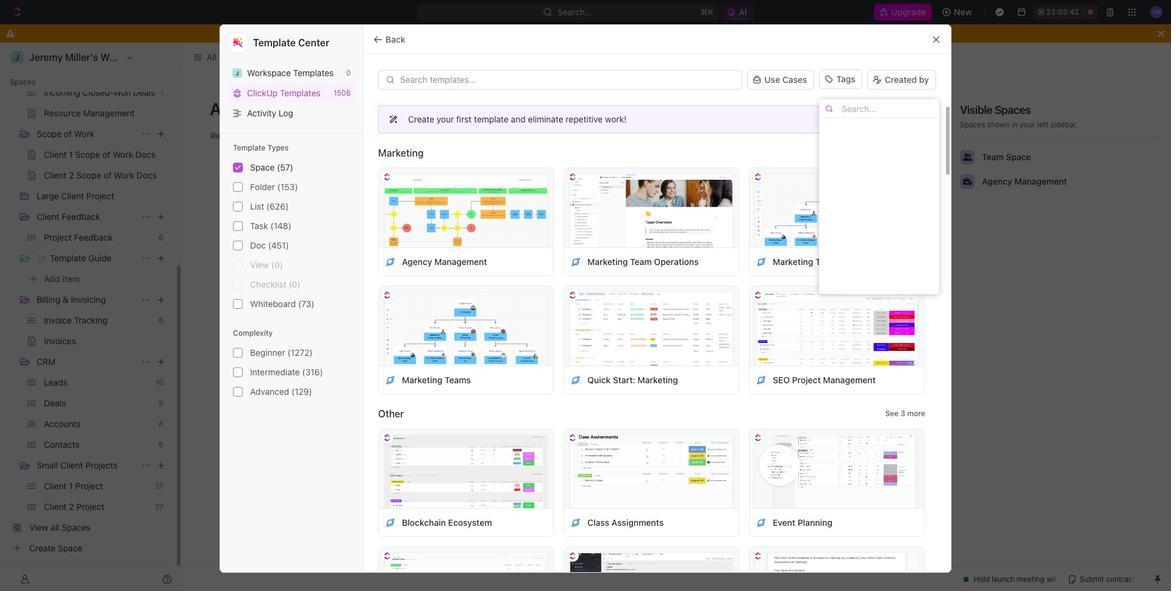 Task type: vqa. For each thing, say whether or not it's contained in the screenshot.
the left the Marketing Teams
yes



Task type: describe. For each thing, give the bounding box(es) containing it.
all spaces joined
[[538, 268, 597, 278]]

✨
[[37, 253, 48, 264]]

of
[[64, 129, 72, 139]]

create your first template and eliminate repetitive work!
[[408, 114, 627, 124]]

1 vertical spatial all spaces
[[210, 99, 293, 119]]

intermediate
[[250, 367, 300, 378]]

ecosystem
[[448, 518, 492, 528]]

feedback
[[62, 212, 100, 222]]

0 horizontal spatial agency management
[[402, 257, 487, 267]]

task (148)
[[250, 221, 291, 231]]

left
[[1037, 120, 1049, 129]]

template inside tree
[[50, 253, 86, 264]]

folder
[[250, 182, 275, 192]]

1 vertical spatial management
[[435, 257, 487, 267]]

business time image
[[963, 178, 972, 185]]

shown
[[988, 120, 1010, 129]]

assignments
[[612, 518, 664, 528]]

0 vertical spatial team
[[982, 152, 1004, 162]]

23:03:42 button
[[1034, 5, 1098, 20]]

joined
[[576, 268, 597, 278]]

Search... text field
[[842, 99, 936, 118]]

✨ template guide link
[[37, 249, 137, 268]]

small client projects link
[[37, 456, 137, 476]]

list
[[250, 201, 264, 212]]

start:
[[613, 375, 636, 385]]

workspace
[[247, 68, 291, 78]]

1508
[[334, 88, 351, 98]]

billing & invoicing link
[[37, 290, 137, 310]]

template
[[474, 114, 509, 124]]

templates for workspace templates
[[293, 68, 334, 78]]

space for new space
[[892, 104, 917, 115]]

1 vertical spatial all
[[210, 99, 231, 119]]

marketing team operations
[[588, 257, 699, 267]]

template for template center
[[253, 37, 296, 48]]

new for new
[[954, 7, 972, 17]]

visible
[[960, 104, 993, 117]]

(129)
[[292, 387, 312, 397]]

whiteboard (73)
[[250, 299, 314, 309]]

planning
[[798, 518, 833, 528]]

operations
[[654, 257, 699, 267]]

0 horizontal spatial space
[[250, 162, 275, 173]]

(153)
[[277, 182, 298, 192]]

search...
[[558, 7, 593, 17]]

spaces inside sidebar navigation
[[10, 77, 36, 87]]

(148)
[[270, 221, 291, 231]]

1 horizontal spatial client
[[60, 461, 83, 471]]

class assignments
[[588, 518, 664, 528]]

1 horizontal spatial agency management
[[982, 176, 1067, 187]]

1 vertical spatial team
[[630, 257, 652, 267]]

learn more
[[875, 115, 915, 124]]

scope of work link
[[37, 124, 137, 144]]

repetitive
[[566, 114, 603, 124]]

0 vertical spatial more
[[897, 115, 915, 124]]

space (57)
[[250, 162, 293, 173]]

client feedback link
[[37, 207, 137, 227]]

new button
[[937, 2, 980, 22]]

center
[[298, 37, 330, 48]]

create
[[408, 114, 434, 124]]

(626)
[[267, 201, 289, 212]]

workspace templates
[[247, 68, 334, 78]]

Search templates... text field
[[400, 75, 735, 85]]

⌘k
[[701, 7, 714, 17]]

23:03:42
[[1047, 7, 1079, 16]]

see 3 more button
[[881, 407, 930, 422]]

client feedback
[[37, 212, 100, 222]]

advanced
[[250, 387, 289, 397]]

invoicing
[[71, 295, 106, 305]]

log
[[279, 108, 293, 118]]

checklist (0)
[[250, 279, 301, 290]]

other
[[378, 409, 404, 420]]

event
[[773, 518, 796, 528]]

blockchain
[[402, 518, 446, 528]]

back button
[[369, 30, 413, 49]]

activity log button
[[228, 103, 356, 123]]

2 vertical spatial management
[[823, 375, 876, 385]]

clickup
[[247, 88, 278, 98]]

quick
[[588, 375, 611, 385]]

0
[[346, 68, 351, 77]]



Task type: locate. For each thing, give the bounding box(es) containing it.
client right "small"
[[60, 461, 83, 471]]

0 vertical spatial new
[[954, 7, 972, 17]]

view (0)
[[250, 260, 283, 270]]

scope
[[37, 129, 62, 139]]

new inside button
[[954, 7, 972, 17]]

all spaces down clickup
[[210, 99, 293, 119]]

scope of work
[[37, 129, 95, 139]]

sidebar navigation
[[0, 0, 182, 592]]

template types
[[233, 143, 289, 153]]

whiteboard
[[250, 299, 296, 309]]

small client projects
[[37, 461, 118, 471]]

0 horizontal spatial your
[[437, 114, 454, 124]]

1 horizontal spatial (0)
[[289, 279, 301, 290]]

doc
[[250, 240, 266, 251]]

your
[[437, 114, 454, 124], [1020, 120, 1035, 129]]

0 horizontal spatial management
[[435, 257, 487, 267]]

crm
[[37, 357, 55, 367]]

(57)
[[277, 162, 293, 173]]

activity log
[[247, 108, 293, 118]]

2 horizontal spatial space
[[1006, 152, 1031, 162]]

template for template types
[[233, 143, 266, 153]]

checklist
[[250, 279, 287, 290]]

more
[[897, 115, 915, 124], [907, 409, 926, 419]]

new
[[954, 7, 972, 17], [873, 104, 890, 115]]

0 horizontal spatial new
[[873, 104, 890, 115]]

1 vertical spatial (0)
[[289, 279, 301, 290]]

task
[[250, 221, 268, 231]]

jeremy miller's workspace, , element
[[232, 68, 242, 78]]

2 vertical spatial all
[[538, 268, 546, 278]]

templates
[[293, 68, 334, 78], [280, 88, 321, 98]]

templates down center
[[293, 68, 334, 78]]

client
[[37, 212, 59, 222], [60, 461, 83, 471]]

more inside button
[[907, 409, 926, 419]]

marketing
[[378, 148, 424, 159], [588, 257, 628, 267], [773, 257, 813, 267], [402, 375, 443, 385], [638, 375, 678, 385]]

0 vertical spatial marketing teams
[[773, 257, 842, 267]]

class
[[588, 518, 610, 528]]

template left types
[[233, 143, 266, 153]]

complexity
[[233, 329, 273, 338]]

template up workspace
[[253, 37, 296, 48]]

1 vertical spatial teams
[[445, 375, 471, 385]]

0 vertical spatial agency management
[[982, 176, 1067, 187]]

types
[[268, 143, 289, 153]]

space inside button
[[892, 104, 917, 115]]

billing & invoicing
[[37, 295, 106, 305]]

work!
[[605, 114, 627, 124]]

blockchain ecosystem
[[402, 518, 492, 528]]

1 vertical spatial agency
[[402, 257, 432, 267]]

✨ template guide
[[37, 253, 112, 264]]

1 horizontal spatial teams
[[816, 257, 842, 267]]

1 vertical spatial templates
[[280, 88, 321, 98]]

first
[[456, 114, 472, 124]]

intermediate (316)
[[250, 367, 323, 378]]

all spaces
[[207, 52, 248, 62], [210, 99, 293, 119]]

seo project management
[[773, 375, 876, 385]]

work
[[74, 129, 95, 139]]

all spaces up j
[[207, 52, 248, 62]]

space
[[892, 104, 917, 115], [1006, 152, 1031, 162], [250, 162, 275, 173]]

j
[[235, 69, 239, 77]]

tree inside sidebar navigation
[[5, 0, 171, 559]]

eliminate
[[528, 114, 564, 124]]

beginner (1272)
[[250, 348, 313, 358]]

new for new space
[[873, 104, 890, 115]]

1 vertical spatial more
[[907, 409, 926, 419]]

3
[[901, 409, 906, 419]]

sidebar.
[[1051, 120, 1078, 129]]

0 vertical spatial all
[[207, 52, 217, 62]]

1 vertical spatial new
[[873, 104, 890, 115]]

2 horizontal spatial management
[[1015, 176, 1067, 187]]

0 horizontal spatial marketing teams
[[402, 375, 471, 385]]

(0) for checklist (0)
[[289, 279, 301, 290]]

0 horizontal spatial client
[[37, 212, 59, 222]]

teams
[[816, 257, 842, 267], [445, 375, 471, 385]]

0 vertical spatial client
[[37, 212, 59, 222]]

beginner
[[250, 348, 285, 358]]

team right user group image
[[982, 152, 1004, 162]]

1 horizontal spatial team
[[982, 152, 1004, 162]]

0 horizontal spatial (0)
[[271, 260, 283, 270]]

new space button
[[854, 100, 924, 120]]

1 horizontal spatial management
[[823, 375, 876, 385]]

your left first
[[437, 114, 454, 124]]

(0) right view
[[271, 260, 283, 270]]

0 vertical spatial teams
[[816, 257, 842, 267]]

(1272)
[[288, 348, 313, 358]]

new inside button
[[873, 104, 890, 115]]

2 vertical spatial template
[[50, 253, 86, 264]]

your right "in"
[[1020, 120, 1035, 129]]

upgrade
[[891, 7, 926, 17]]

project
[[792, 375, 821, 385]]

new space
[[873, 104, 917, 115]]

learn more link
[[870, 112, 920, 127]]

1 horizontal spatial marketing teams
[[773, 257, 842, 267]]

activity
[[247, 108, 276, 118]]

0 vertical spatial template
[[253, 37, 296, 48]]

0 vertical spatial (0)
[[271, 260, 283, 270]]

advanced (129)
[[250, 387, 312, 397]]

guide
[[88, 253, 112, 264]]

template right ✨
[[50, 253, 86, 264]]

(316)
[[302, 367, 323, 378]]

1 horizontal spatial new
[[954, 7, 972, 17]]

1 vertical spatial client
[[60, 461, 83, 471]]

1 horizontal spatial space
[[892, 104, 917, 115]]

template center
[[253, 37, 330, 48]]

seo
[[773, 375, 790, 385]]

1 vertical spatial agency management
[[402, 257, 487, 267]]

1 horizontal spatial agency
[[982, 176, 1013, 187]]

team space
[[982, 152, 1031, 162]]

in
[[1012, 120, 1018, 129]]

tree
[[5, 0, 171, 559]]

0 horizontal spatial team
[[630, 257, 652, 267]]

visible spaces spaces shown in your left sidebar.
[[960, 104, 1078, 129]]

projects
[[85, 461, 118, 471]]

tags button
[[820, 70, 863, 89]]

(73)
[[298, 299, 314, 309]]

templates for clickup templates
[[280, 88, 321, 98]]

see 3 more
[[886, 409, 926, 419]]

0 vertical spatial templates
[[293, 68, 334, 78]]

templates up activity log button
[[280, 88, 321, 98]]

(0) up (73)
[[289, 279, 301, 290]]

agency management
[[982, 176, 1067, 187], [402, 257, 487, 267]]

0 horizontal spatial agency
[[402, 257, 432, 267]]

1 vertical spatial template
[[233, 143, 266, 153]]

quick start: marketing
[[588, 375, 678, 385]]

0 horizontal spatial teams
[[445, 375, 471, 385]]

and
[[511, 114, 526, 124]]

(0) for view (0)
[[271, 260, 283, 270]]

learn
[[875, 115, 895, 124]]

marketing teams
[[773, 257, 842, 267], [402, 375, 471, 385]]

1 horizontal spatial your
[[1020, 120, 1035, 129]]

space for team space
[[1006, 152, 1031, 162]]

management
[[1015, 176, 1067, 187], [435, 257, 487, 267], [823, 375, 876, 385]]

your inside visible spaces spaces shown in your left sidebar.
[[1020, 120, 1035, 129]]

list (626)
[[250, 201, 289, 212]]

small
[[37, 461, 58, 471]]

view
[[250, 260, 269, 270]]

client left feedback
[[37, 212, 59, 222]]

0 vertical spatial agency
[[982, 176, 1013, 187]]

team left the operations
[[630, 257, 652, 267]]

back
[[386, 34, 405, 44]]

tree containing scope of work
[[5, 0, 171, 559]]

0 vertical spatial all spaces
[[207, 52, 248, 62]]

billing
[[37, 295, 60, 305]]

crm link
[[37, 353, 137, 372]]

0 vertical spatial management
[[1015, 176, 1067, 187]]

user group image
[[963, 154, 972, 161]]

(0)
[[271, 260, 283, 270], [289, 279, 301, 290]]

1 vertical spatial marketing teams
[[402, 375, 471, 385]]

team
[[982, 152, 1004, 162], [630, 257, 652, 267]]



